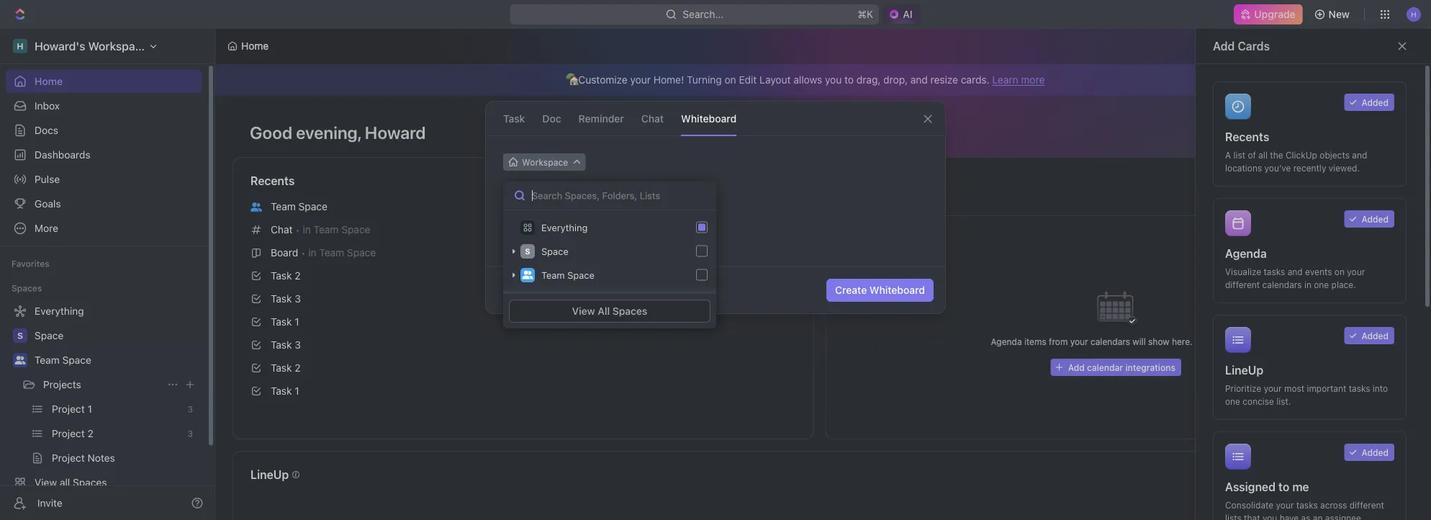 Task type: locate. For each thing, give the bounding box(es) containing it.
whiteboard down turning
[[681, 112, 737, 124]]

added down into at the right of page
[[1362, 447, 1389, 457]]

your inside 'assigned to me consolidate your tasks across different lists that you have as an assignee.'
[[1277, 500, 1295, 510]]

howard
[[365, 122, 426, 143]]

1 vertical spatial task 3
[[271, 339, 301, 351]]

0 vertical spatial 3
[[295, 293, 301, 305]]

different inside the agenda visualize tasks and events on your different calendars in one place.
[[1226, 279, 1261, 290]]

0 vertical spatial ‎task
[[271, 362, 292, 374]]

0 vertical spatial you
[[825, 74, 842, 86]]

0 vertical spatial different
[[1226, 279, 1261, 290]]

1 vertical spatial one
[[1226, 396, 1241, 406]]

2 vertical spatial team space
[[35, 354, 91, 366]]

chat for chat
[[642, 112, 664, 124]]

0 horizontal spatial user group image
[[15, 356, 26, 364]]

4 added from the top
[[1362, 447, 1389, 457]]

0 vertical spatial team space link
[[245, 195, 802, 218]]

add calendar integrations button
[[1051, 359, 1182, 376]]

alert
[[215, 64, 1425, 96]]

chat
[[642, 112, 664, 124], [271, 224, 293, 236]]

tree containing team space
[[6, 300, 202, 519]]

cards down upgrade link
[[1238, 39, 1271, 53]]

1 horizontal spatial home
[[241, 40, 269, 52]]

0 vertical spatial •
[[296, 224, 300, 235]]

more right here.
[[1221, 336, 1242, 346]]

1 vertical spatial and
[[1353, 150, 1368, 160]]

space up projects
[[62, 354, 91, 366]]

to left the drag,
[[845, 74, 854, 86]]

‎task down ‎task 2
[[271, 385, 292, 397]]

learn more link right here.
[[1196, 336, 1242, 346]]

home inside sidebar navigation
[[35, 75, 63, 87]]

0 horizontal spatial agenda
[[992, 336, 1022, 346]]

2 3 from the top
[[295, 339, 301, 351]]

0 horizontal spatial spaces
[[12, 283, 42, 293]]

1 vertical spatial •
[[301, 247, 306, 258]]

of
[[1249, 150, 1257, 160]]

0 vertical spatial spaces
[[12, 283, 42, 293]]

1 horizontal spatial to
[[1279, 480, 1290, 494]]

1 vertical spatial user group image
[[15, 356, 26, 364]]

• inside chat • in team space
[[296, 224, 300, 235]]

0 vertical spatial calendars
[[1263, 279, 1303, 290]]

calendars inside the agenda visualize tasks and events on your different calendars in one place.
[[1263, 279, 1303, 290]]

tasks for lineup
[[1350, 383, 1371, 393]]

spaces down favorites button
[[12, 283, 42, 293]]

added button for agenda
[[1345, 210, 1395, 228]]

dialog containing task
[[485, 101, 946, 314]]

0 vertical spatial on
[[725, 74, 737, 86]]

space
[[299, 201, 328, 212], [342, 224, 371, 236], [542, 246, 569, 257], [347, 247, 376, 259], [568, 270, 595, 281], [62, 354, 91, 366]]

task up ‎task 2
[[271, 316, 292, 328]]

manage
[[1342, 40, 1379, 52]]

‎task for ‎task 1
[[271, 385, 292, 397]]

added button down manage cards button at the right of page
[[1345, 94, 1395, 111]]

2 down board
[[295, 270, 301, 282]]

calendars up the calendar at the bottom of page
[[1091, 336, 1131, 346]]

3 added from the top
[[1362, 331, 1389, 341]]

you right that
[[1263, 513, 1278, 520]]

1 horizontal spatial edit
[[1241, 40, 1259, 52]]

0 horizontal spatial you
[[825, 74, 842, 86]]

agenda for agenda visualize tasks and events on your different calendars in one place.
[[1226, 247, 1268, 260]]

different
[[1226, 279, 1261, 290], [1350, 500, 1385, 510]]

home!
[[654, 74, 684, 86]]

learn
[[993, 74, 1019, 86], [1196, 336, 1218, 346]]

team space up projects
[[35, 354, 91, 366]]

dialog
[[485, 101, 946, 314]]

1 vertical spatial recents
[[251, 174, 295, 188]]

add left edit layout:
[[1214, 39, 1236, 53]]

goals link
[[6, 192, 202, 215]]

1 vertical spatial you
[[1263, 513, 1278, 520]]

1 vertical spatial task 3 link
[[245, 333, 802, 357]]

0 vertical spatial lineup
[[1226, 363, 1264, 377]]

task 3 down 'task 2'
[[271, 293, 301, 305]]

1 vertical spatial team space
[[542, 270, 595, 281]]

2 added from the top
[[1362, 214, 1389, 224]]

0 horizontal spatial recents
[[251, 174, 295, 188]]

3
[[295, 293, 301, 305], [295, 339, 301, 351]]

add for add calendar integrations
[[1069, 362, 1085, 372]]

different up assignee. on the bottom
[[1350, 500, 1385, 510]]

1 vertical spatial home
[[35, 75, 63, 87]]

task 3 link up ‎task 1 link
[[245, 333, 802, 357]]

you inside 'assigned to me consolidate your tasks across different lists that you have as an assignee.'
[[1263, 513, 1278, 520]]

agenda inside the agenda visualize tasks and events on your different calendars in one place.
[[1226, 247, 1268, 260]]

1 vertical spatial agenda
[[992, 336, 1022, 346]]

across
[[1321, 500, 1348, 510]]

pulse link
[[6, 168, 202, 191]]

0 horizontal spatial edit
[[739, 74, 757, 86]]

team space link up s
[[245, 195, 802, 218]]

whiteboard right the create
[[870, 284, 926, 296]]

space down 'everything'
[[542, 246, 569, 257]]

1 vertical spatial more
[[1221, 336, 1242, 346]]

task 3 up ‎task 2
[[271, 339, 301, 351]]

task 3 link down s
[[245, 287, 802, 310]]

tasks left into at the right of page
[[1350, 383, 1371, 393]]

team space up the private
[[542, 270, 595, 281]]

on inside the agenda visualize tasks and events on your different calendars in one place.
[[1335, 266, 1345, 277]]

1 vertical spatial on
[[1335, 266, 1345, 277]]

3 down 'task 2'
[[295, 293, 301, 305]]

1 down ‎task 2
[[295, 385, 299, 397]]

agenda image
[[1226, 210, 1252, 236]]

1 horizontal spatial one
[[1315, 279, 1330, 290]]

different for me
[[1350, 500, 1385, 510]]

agenda
[[1226, 247, 1268, 260], [992, 336, 1022, 346]]

on for agenda
[[1335, 266, 1345, 277]]

task left doc
[[503, 112, 525, 124]]

0 horizontal spatial chat
[[271, 224, 293, 236]]

in down chat • in team space
[[308, 247, 317, 259]]

2 vertical spatial and
[[1288, 266, 1303, 277]]

recents up user group icon at left
[[251, 174, 295, 188]]

1 vertical spatial edit
[[739, 74, 757, 86]]

tasks up the as
[[1297, 500, 1319, 510]]

chat up board
[[271, 224, 293, 236]]

visualize
[[1226, 266, 1262, 277]]

0 vertical spatial team space
[[271, 201, 328, 212]]

2
[[295, 270, 301, 282], [295, 362, 301, 374]]

0 vertical spatial in
[[303, 224, 311, 236]]

1 horizontal spatial learn
[[1196, 336, 1218, 346]]

1 vertical spatial whiteboard
[[870, 284, 926, 296]]

one
[[1315, 279, 1330, 290], [1226, 396, 1241, 406]]

1 horizontal spatial agenda
[[1226, 247, 1268, 260]]

add for add cards
[[1214, 39, 1236, 53]]

on right turning
[[725, 74, 737, 86]]

and up viewed.
[[1353, 150, 1368, 160]]

1 horizontal spatial tasks
[[1297, 500, 1319, 510]]

edit
[[1241, 40, 1259, 52], [739, 74, 757, 86]]

•
[[296, 224, 300, 235], [301, 247, 306, 258]]

tasks right visualize at the bottom of the page
[[1264, 266, 1286, 277]]

1 vertical spatial to
[[1279, 480, 1290, 494]]

agenda up visualize at the bottom of the page
[[1226, 247, 1268, 260]]

added button down today
[[1345, 210, 1395, 228]]

4 added button from the top
[[1345, 444, 1395, 461]]

view all spaces
[[572, 305, 648, 317]]

recents for recents
[[251, 174, 295, 188]]

team up the private
[[542, 270, 565, 281]]

place.
[[1332, 279, 1357, 290]]

tree inside sidebar navigation
[[6, 300, 202, 519]]

space up view
[[568, 270, 595, 281]]

0 horizontal spatial add
[[1069, 362, 1085, 372]]

in inside the agenda visualize tasks and events on your different calendars in one place.
[[1305, 279, 1312, 290]]

0 vertical spatial task 3
[[271, 293, 301, 305]]

0 horizontal spatial lineup
[[251, 468, 289, 481]]

more right the cards.
[[1022, 74, 1045, 86]]

‎task 1 link
[[245, 380, 802, 403]]

1 vertical spatial spaces
[[613, 305, 648, 317]]

recents inside recents a list of all the clickup objects and locations you've recently viewed.
[[1226, 130, 1270, 144]]

whiteboard button
[[681, 102, 737, 135]]

recents
[[1226, 130, 1270, 144], [251, 174, 295, 188]]

recents image
[[1226, 94, 1252, 120]]

and right the drop,
[[911, 74, 928, 86]]

1 horizontal spatial cards
[[1382, 40, 1410, 52]]

0 vertical spatial chat
[[642, 112, 664, 124]]

0 horizontal spatial •
[[296, 224, 300, 235]]

‎task inside ‎task 1 link
[[271, 385, 292, 397]]

0 horizontal spatial on
[[725, 74, 737, 86]]

add inside button
[[1069, 362, 1085, 372]]

lineup
[[1226, 363, 1264, 377], [251, 468, 289, 481]]

task 3 link
[[245, 287, 802, 310], [245, 333, 802, 357]]

0 vertical spatial edit
[[1241, 40, 1259, 52]]

1 horizontal spatial lineup
[[1226, 363, 1264, 377]]

and left events
[[1288, 266, 1303, 277]]

1 horizontal spatial you
[[1263, 513, 1278, 520]]

chat down home!
[[642, 112, 664, 124]]

0 vertical spatial add
[[1214, 39, 1236, 53]]

calendars left place.
[[1263, 279, 1303, 290]]

0 horizontal spatial learn
[[993, 74, 1019, 86]]

1 horizontal spatial whiteboard
[[870, 284, 926, 296]]

clickup
[[1286, 150, 1318, 160]]

create whiteboard
[[836, 284, 926, 296]]

2 up ‎task 1
[[295, 362, 301, 374]]

• for chat
[[296, 224, 300, 235]]

2 vertical spatial in
[[1305, 279, 1312, 290]]

tasks inside the agenda visualize tasks and events on your different calendars in one place.
[[1264, 266, 1286, 277]]

1 1 from the top
[[295, 316, 299, 328]]

good
[[250, 122, 293, 143]]

more
[[1022, 74, 1045, 86], [1221, 336, 1242, 346]]

0 horizontal spatial team space link
[[35, 349, 199, 372]]

reminder
[[579, 112, 624, 124]]

me
[[1293, 480, 1310, 494]]

team space up chat • in team space
[[271, 201, 328, 212]]

reminder button
[[579, 102, 624, 135]]

added down today button
[[1362, 214, 1389, 224]]

manage cards
[[1342, 40, 1410, 52]]

1 horizontal spatial chat
[[642, 112, 664, 124]]

2 inside task 2 link
[[295, 270, 301, 282]]

‎task for ‎task 2
[[271, 362, 292, 374]]

one inside the agenda visualize tasks and events on your different calendars in one place.
[[1315, 279, 1330, 290]]

favorites button
[[6, 255, 55, 272]]

edit left layout: in the top right of the page
[[1241, 40, 1259, 52]]

on up place.
[[1335, 266, 1345, 277]]

2 ‎task from the top
[[271, 385, 292, 397]]

0 horizontal spatial to
[[845, 74, 854, 86]]

0 horizontal spatial one
[[1226, 396, 1241, 406]]

1 horizontal spatial •
[[301, 247, 306, 258]]

🏡
[[566, 74, 576, 86]]

learn right here.
[[1196, 336, 1218, 346]]

‎task up ‎task 1
[[271, 362, 292, 374]]

2 added button from the top
[[1345, 210, 1395, 228]]

1 horizontal spatial recents
[[1226, 130, 1270, 144]]

2 horizontal spatial and
[[1353, 150, 1368, 160]]

0 vertical spatial 1
[[295, 316, 299, 328]]

calendars
[[1263, 279, 1303, 290], [1091, 336, 1131, 346]]

drag,
[[857, 74, 881, 86]]

learn right the cards.
[[993, 74, 1019, 86]]

in down events
[[1305, 279, 1312, 290]]

2 1 from the top
[[295, 385, 299, 397]]

locations
[[1226, 163, 1263, 173]]

in for board
[[308, 247, 317, 259]]

add
[[1214, 39, 1236, 53], [1069, 362, 1085, 372]]

1 horizontal spatial different
[[1350, 500, 1385, 510]]

lineup for lineup prioritize your most important tasks into one concise list.
[[1226, 363, 1264, 377]]

one down events
[[1315, 279, 1330, 290]]

different inside 'assigned to me consolidate your tasks across different lists that you have as an assignee.'
[[1350, 500, 1385, 510]]

• up board
[[296, 224, 300, 235]]

recents up of
[[1226, 130, 1270, 144]]

3 added button from the top
[[1345, 327, 1395, 344]]

chat inside dialog
[[642, 112, 664, 124]]

manage cards button
[[1333, 35, 1419, 58]]

to
[[845, 74, 854, 86], [1279, 480, 1290, 494]]

1 ‎task from the top
[[271, 362, 292, 374]]

your up 'list.'
[[1265, 383, 1282, 393]]

one down the prioritize at bottom
[[1226, 396, 1241, 406]]

‎task 2
[[271, 362, 301, 374]]

0 vertical spatial and
[[911, 74, 928, 86]]

learn more link
[[993, 74, 1045, 86], [1196, 336, 1242, 346]]

space up chat • in team space
[[299, 201, 328, 212]]

0 horizontal spatial learn more link
[[993, 74, 1045, 86]]

3 up ‎task 2
[[295, 339, 301, 351]]

your up place.
[[1348, 266, 1366, 277]]

assigned
[[1226, 480, 1276, 494]]

0 vertical spatial one
[[1315, 279, 1330, 290]]

0 vertical spatial tasks
[[1264, 266, 1286, 277]]

add calendar integrations
[[1069, 362, 1176, 372]]

2 vertical spatial tasks
[[1297, 500, 1319, 510]]

⌘k
[[858, 8, 874, 20]]

1 vertical spatial lineup
[[251, 468, 289, 481]]

1 horizontal spatial calendars
[[1263, 279, 1303, 290]]

Search Spaces, Folders, Lists text field
[[503, 182, 717, 210]]

whiteboard
[[681, 112, 737, 124], [870, 284, 926, 296]]

view all spaces button
[[509, 300, 711, 323]]

0 vertical spatial recents
[[1226, 130, 1270, 144]]

learn more link right the cards.
[[993, 74, 1045, 86]]

spaces
[[12, 283, 42, 293], [613, 305, 648, 317]]

tasks
[[1264, 266, 1286, 277], [1350, 383, 1371, 393], [1297, 500, 1319, 510]]

task button
[[503, 102, 525, 135]]

1 vertical spatial 1
[[295, 385, 299, 397]]

0 horizontal spatial more
[[1022, 74, 1045, 86]]

1 horizontal spatial spaces
[[613, 305, 648, 317]]

1 for task 1
[[295, 316, 299, 328]]

• right board
[[301, 247, 306, 258]]

1 vertical spatial learn
[[1196, 336, 1218, 346]]

board • in team space
[[271, 247, 376, 259]]

1 vertical spatial in
[[308, 247, 317, 259]]

1 vertical spatial team space link
[[35, 349, 199, 372]]

cards right manage
[[1382, 40, 1410, 52]]

your inside the agenda visualize tasks and events on your different calendars in one place.
[[1348, 266, 1366, 277]]

spaces inside button
[[613, 305, 648, 317]]

1 added button from the top
[[1345, 94, 1395, 111]]

1 vertical spatial calendars
[[1091, 336, 1131, 346]]

different down visualize at the bottom of the page
[[1226, 279, 1261, 290]]

added button up across
[[1345, 444, 1395, 461]]

2 horizontal spatial tasks
[[1350, 383, 1371, 393]]

added for lineup
[[1362, 331, 1389, 341]]

added for agenda
[[1362, 214, 1389, 224]]

tree
[[6, 300, 202, 519]]

to left the me at the right of the page
[[1279, 480, 1290, 494]]

added button up into at the right of page
[[1345, 327, 1395, 344]]

1 added from the top
[[1362, 97, 1389, 107]]

as
[[1302, 513, 1311, 520]]

2 inside the ‎task 2 link
[[295, 362, 301, 374]]

tasks inside lineup prioritize your most important tasks into one concise list.
[[1350, 383, 1371, 393]]

in up board • in team space
[[303, 224, 311, 236]]

cards inside button
[[1382, 40, 1410, 52]]

turning
[[687, 74, 722, 86]]

2 task 3 from the top
[[271, 339, 301, 351]]

have
[[1280, 513, 1300, 520]]

doc
[[543, 112, 562, 124]]

assigned to me image
[[1226, 444, 1252, 470]]

added button
[[1345, 94, 1395, 111], [1345, 210, 1395, 228], [1345, 327, 1395, 344], [1345, 444, 1395, 461]]

and inside recents a list of all the clickup objects and locations you've recently viewed.
[[1353, 150, 1368, 160]]

tasks inside 'assigned to me consolidate your tasks across different lists that you have as an assignee.'
[[1297, 500, 1319, 510]]

added for recents
[[1362, 97, 1389, 107]]

user group image
[[523, 271, 533, 279], [15, 356, 26, 364]]

show
[[1149, 336, 1170, 346]]

team space link
[[245, 195, 802, 218], [35, 349, 199, 372]]

• inside board • in team space
[[301, 247, 306, 258]]

you
[[825, 74, 842, 86], [1263, 513, 1278, 520]]

0 horizontal spatial tasks
[[1264, 266, 1286, 277]]

your
[[631, 74, 651, 86], [1348, 266, 1366, 277], [1071, 336, 1089, 346], [1265, 383, 1282, 393], [1277, 500, 1295, 510]]

your right from
[[1071, 336, 1089, 346]]

team space link up "projects" link
[[35, 349, 199, 372]]

in for chat
[[303, 224, 311, 236]]

0 horizontal spatial cards
[[1238, 39, 1271, 53]]

1 2 from the top
[[295, 270, 301, 282]]

team up projects
[[35, 354, 60, 366]]

you right allows
[[825, 74, 842, 86]]

your up have
[[1277, 500, 1295, 510]]

lineup inside lineup prioritize your most important tasks into one concise list.
[[1226, 363, 1264, 377]]

0 vertical spatial whiteboard
[[681, 112, 737, 124]]

spaces right all
[[613, 305, 648, 317]]

1 up ‎task 2
[[295, 316, 299, 328]]

added down manage cards button at the right of page
[[1362, 97, 1389, 107]]

0 vertical spatial agenda
[[1226, 247, 1268, 260]]

add left the calendar at the bottom of page
[[1069, 362, 1085, 372]]

space up board • in team space
[[342, 224, 371, 236]]

1 horizontal spatial learn more link
[[1196, 336, 1242, 346]]

1 vertical spatial 3
[[295, 339, 301, 351]]

consolidate
[[1226, 500, 1274, 510]]

added up into at the right of page
[[1362, 331, 1389, 341]]

home
[[241, 40, 269, 52], [35, 75, 63, 87]]

agenda left items
[[992, 336, 1022, 346]]

0 horizontal spatial team space
[[35, 354, 91, 366]]

1 horizontal spatial add
[[1214, 39, 1236, 53]]

in
[[303, 224, 311, 236], [308, 247, 317, 259], [1305, 279, 1312, 290]]

edit left layout
[[739, 74, 757, 86]]

2 2 from the top
[[295, 362, 301, 374]]



Task type: describe. For each thing, give the bounding box(es) containing it.
chat • in team space
[[271, 224, 371, 236]]

projects link
[[43, 373, 161, 396]]

lists
[[1226, 513, 1242, 520]]

task 2 link
[[245, 264, 802, 287]]

cards for add cards
[[1238, 39, 1271, 53]]

all
[[598, 305, 610, 317]]

cards for manage cards
[[1382, 40, 1410, 52]]

agenda visualize tasks and events on your different calendars in one place.
[[1226, 247, 1366, 290]]

board
[[271, 247, 298, 259]]

today button
[[1339, 195, 1375, 212]]

private
[[529, 284, 562, 296]]

sidebar navigation
[[0, 29, 215, 520]]

here.
[[1173, 336, 1193, 346]]

one inside lineup prioritize your most important tasks into one concise list.
[[1226, 396, 1241, 406]]

favorites
[[12, 259, 50, 269]]

inbox
[[35, 100, 60, 112]]

concise
[[1243, 396, 1275, 406]]

new button
[[1309, 3, 1359, 26]]

spaces inside sidebar navigation
[[12, 283, 42, 293]]

task 1
[[271, 316, 299, 328]]

from
[[1049, 336, 1068, 346]]

team space inside tree
[[35, 354, 91, 366]]

an
[[1314, 513, 1323, 520]]

chat for chat • in team space
[[271, 224, 293, 236]]

add cards
[[1214, 39, 1271, 53]]

‎task 1
[[271, 385, 299, 397]]

you've
[[1265, 163, 1292, 173]]

evening,
[[296, 122, 361, 143]]

dashboards
[[35, 149, 90, 161]]

create
[[836, 284, 867, 296]]

calendar
[[1088, 362, 1124, 372]]

good evening, howard
[[250, 122, 426, 143]]

whiteboard inside button
[[870, 284, 926, 296]]

alert containing 🏡 customize your home! turning on edit layout allows you to drag, drop, and resize cards.
[[215, 64, 1425, 96]]

a
[[1226, 150, 1232, 160]]

2 task 3 link from the top
[[245, 333, 802, 357]]

user group image
[[251, 202, 262, 211]]

workspace button
[[503, 153, 586, 171]]

0 horizontal spatial calendars
[[1091, 336, 1131, 346]]

1 task 3 link from the top
[[245, 287, 802, 310]]

chat button
[[642, 102, 664, 135]]

and inside the agenda visualize tasks and events on your different calendars in one place.
[[1288, 266, 1303, 277]]

integrations
[[1126, 362, 1176, 372]]

items
[[1025, 336, 1047, 346]]

space down chat • in team space
[[347, 247, 376, 259]]

drop,
[[884, 74, 908, 86]]

added for assigned to me
[[1362, 447, 1389, 457]]

dashboards link
[[6, 143, 202, 166]]

list
[[1234, 150, 1246, 160]]

projects
[[43, 378, 81, 390]]

task 1 link
[[245, 310, 802, 333]]

home link
[[6, 70, 202, 93]]

1 horizontal spatial team space
[[271, 201, 328, 212]]

pulse
[[35, 173, 60, 185]]

0 vertical spatial home
[[241, 40, 269, 52]]

task down board
[[271, 270, 292, 282]]

0 horizontal spatial whiteboard
[[681, 112, 737, 124]]

0 vertical spatial more
[[1022, 74, 1045, 86]]

agenda for agenda items from your calendars will show here. learn more
[[992, 336, 1022, 346]]

that
[[1245, 513, 1261, 520]]

workspace
[[522, 157, 568, 167]]

learn more link for agenda items from your calendars will show here.
[[1196, 336, 1242, 346]]

Name this Whiteboard... field
[[486, 182, 946, 200]]

• for board
[[301, 247, 306, 258]]

resize
[[931, 74, 959, 86]]

events
[[1306, 266, 1333, 277]]

added button for recents
[[1345, 94, 1395, 111]]

task inside dialog
[[503, 112, 525, 124]]

layout
[[760, 74, 791, 86]]

docs link
[[6, 119, 202, 142]]

recents for recents a list of all the clickup objects and locations you've recently viewed.
[[1226, 130, 1270, 144]]

today
[[1344, 199, 1369, 209]]

task up task 1
[[271, 293, 292, 305]]

team right user group icon at left
[[271, 201, 296, 212]]

added button for assigned to me
[[1345, 444, 1395, 461]]

team up board • in team space
[[314, 224, 339, 236]]

upgrade
[[1255, 8, 1296, 20]]

agenda items from your calendars will show here. learn more
[[992, 336, 1242, 346]]

all
[[1259, 150, 1268, 160]]

1 task 3 from the top
[[271, 293, 301, 305]]

doc button
[[543, 102, 562, 135]]

tasks for assigned to me
[[1297, 500, 1319, 510]]

2 for ‎task 2
[[295, 362, 301, 374]]

most
[[1285, 383, 1305, 393]]

to inside 'assigned to me consolidate your tasks across different lists that you have as an assignee.'
[[1279, 480, 1290, 494]]

on for 🏡
[[725, 74, 737, 86]]

objects
[[1320, 150, 1350, 160]]

invite
[[37, 497, 62, 509]]

goals
[[35, 198, 61, 210]]

assigned to me consolidate your tasks across different lists that you have as an assignee.
[[1226, 480, 1385, 520]]

lineup image
[[1226, 327, 1252, 353]]

allows
[[794, 74, 823, 86]]

edit layout:
[[1241, 40, 1296, 52]]

team inside sidebar navigation
[[35, 354, 60, 366]]

1 horizontal spatial more
[[1221, 336, 1242, 346]]

workspace button
[[503, 153, 586, 171]]

added button for lineup
[[1345, 327, 1395, 344]]

recently
[[1294, 163, 1327, 173]]

task 2
[[271, 270, 301, 282]]

create whiteboard button
[[827, 279, 934, 302]]

layout:
[[1261, 40, 1296, 52]]

view
[[572, 305, 595, 317]]

1 for ‎task 1
[[295, 385, 299, 397]]

2 horizontal spatial team space
[[542, 270, 595, 281]]

customize
[[579, 74, 628, 86]]

2 for task 2
[[295, 270, 301, 282]]

recents a list of all the clickup objects and locations you've recently viewed.
[[1226, 130, 1368, 173]]

assignee.
[[1326, 513, 1365, 520]]

user group image inside sidebar navigation
[[15, 356, 26, 364]]

learn more link for 🏡 customize your home! turning on edit layout allows you to drag, drop, and resize cards.
[[993, 74, 1045, 86]]

1 3 from the top
[[295, 293, 301, 305]]

space inside sidebar navigation
[[62, 354, 91, 366]]

🏡 customize your home! turning on edit layout allows you to drag, drop, and resize cards. learn more
[[566, 74, 1045, 86]]

‎task 2 link
[[245, 357, 802, 380]]

inbox link
[[6, 94, 202, 117]]

different for tasks
[[1226, 279, 1261, 290]]

new
[[1329, 8, 1351, 20]]

lineup prioritize your most important tasks into one concise list.
[[1226, 363, 1389, 406]]

search...
[[683, 8, 724, 20]]

your inside lineup prioritize your most important tasks into one concise list.
[[1265, 383, 1282, 393]]

task down task 1
[[271, 339, 292, 351]]

important
[[1308, 383, 1347, 393]]

your left home!
[[631, 74, 651, 86]]

lineup for lineup
[[251, 468, 289, 481]]

0 vertical spatial user group image
[[523, 271, 533, 279]]

0 vertical spatial to
[[845, 74, 854, 86]]

0 vertical spatial learn
[[993, 74, 1019, 86]]

team down chat • in team space
[[319, 247, 344, 259]]

into
[[1373, 383, 1389, 393]]

the
[[1271, 150, 1284, 160]]

everything
[[542, 222, 588, 233]]



Task type: vqa. For each thing, say whether or not it's contained in the screenshot.


